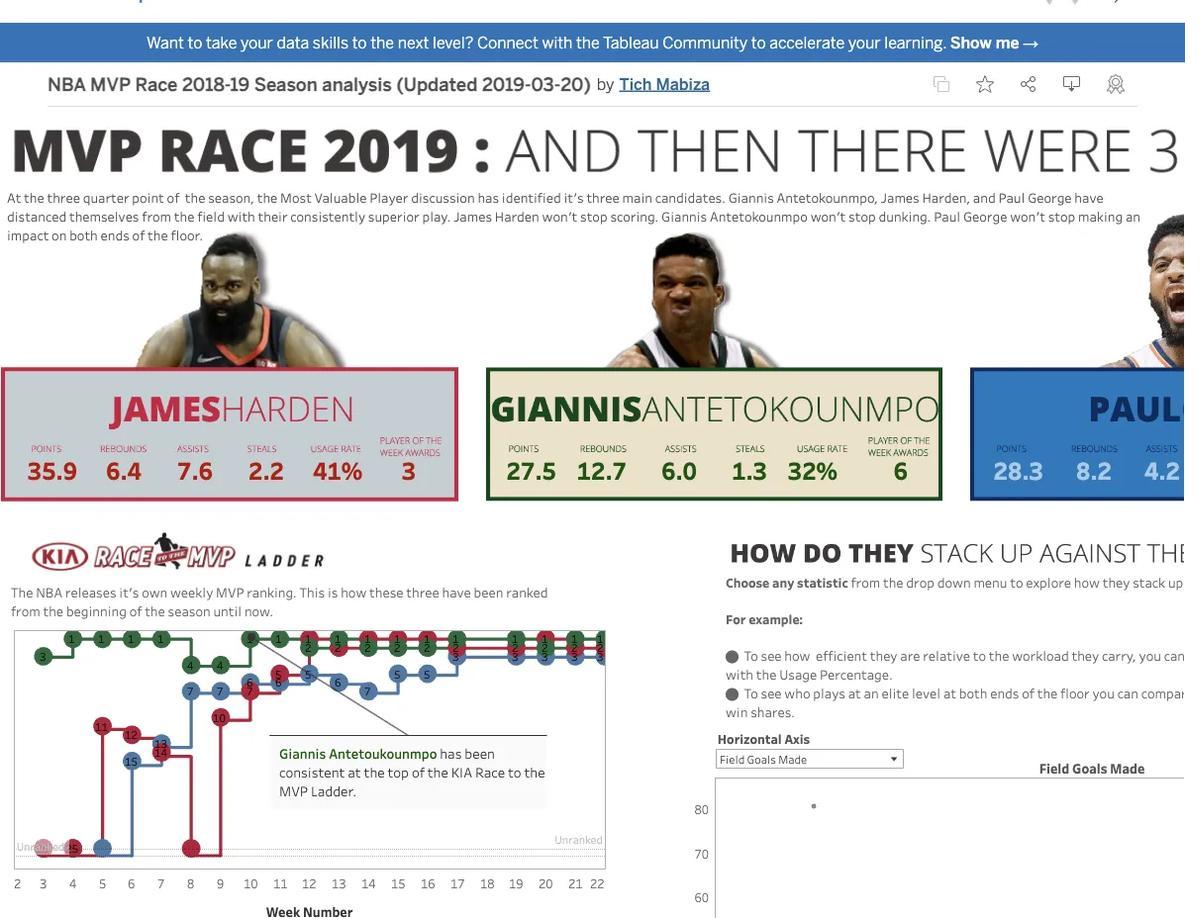 Task type: vqa. For each thing, say whether or not it's contained in the screenshot.
#IronQuest
no



Task type: locate. For each thing, give the bounding box(es) containing it.
1 horizontal spatial your
[[848, 33, 881, 52]]

your left "learning." on the right
[[848, 33, 881, 52]]

1 horizontal spatial to
[[352, 33, 367, 52]]

0 horizontal spatial the
[[371, 33, 394, 52]]

accelerate
[[770, 33, 845, 52]]

race
[[135, 73, 178, 95]]

to left accelerate at the right top
[[751, 33, 766, 52]]

0 horizontal spatial to
[[188, 33, 202, 52]]

2 to from the left
[[352, 33, 367, 52]]

2 horizontal spatial to
[[751, 33, 766, 52]]

1 horizontal spatial the
[[576, 33, 600, 52]]

0 horizontal spatial your
[[241, 33, 273, 52]]

next
[[398, 33, 429, 52]]

1 the from the left
[[371, 33, 394, 52]]

your right take
[[241, 33, 273, 52]]

to
[[188, 33, 202, 52], [352, 33, 367, 52], [751, 33, 766, 52]]

logo image
[[48, 0, 194, 3]]

mvp
[[90, 73, 131, 95]]

go to search image
[[1090, 0, 1161, 4]]

to left take
[[188, 33, 202, 52]]

20)
[[561, 73, 591, 95]]

show
[[950, 33, 992, 52]]

tableau
[[603, 33, 659, 52]]

skills
[[313, 33, 349, 52]]

19
[[230, 73, 250, 95]]

with
[[542, 33, 573, 52]]

the
[[371, 33, 394, 52], [576, 33, 600, 52]]

2018-
[[182, 73, 230, 95]]

take
[[206, 33, 237, 52]]

1 your from the left
[[241, 33, 273, 52]]

your
[[241, 33, 273, 52], [848, 33, 881, 52]]

1 to from the left
[[188, 33, 202, 52]]

to right skills
[[352, 33, 367, 52]]

nominate for viz of the day image
[[1107, 74, 1125, 94]]

the right with
[[576, 33, 600, 52]]

the left next
[[371, 33, 394, 52]]



Task type: describe. For each thing, give the bounding box(es) containing it.
connect
[[477, 33, 538, 52]]

data
[[277, 33, 309, 52]]

favorite button image
[[976, 75, 994, 93]]

mabiza
[[656, 75, 710, 94]]

community
[[663, 33, 748, 52]]

tich
[[619, 75, 652, 94]]

analysis
[[322, 73, 392, 95]]

3 to from the left
[[751, 33, 766, 52]]

2019-
[[482, 73, 531, 95]]

→
[[1023, 33, 1039, 52]]

want
[[146, 33, 184, 52]]

season
[[254, 73, 318, 95]]

nba
[[48, 73, 86, 95]]

tich mabiza link
[[619, 72, 710, 96]]

me
[[996, 33, 1019, 52]]

03-
[[531, 73, 561, 95]]

disabled by author image
[[933, 75, 951, 93]]

2 the from the left
[[576, 33, 600, 52]]

by
[[597, 75, 614, 94]]

show me link
[[950, 33, 1019, 52]]

2 your from the left
[[848, 33, 881, 52]]

want to take your data skills to the next level? connect with the tableau community to accelerate your learning. show me →
[[146, 33, 1039, 52]]

level?
[[433, 33, 474, 52]]

nba mvp race 2018-19 season analysis (updated 2019-03-20) by tich mabiza
[[48, 73, 710, 95]]

learning.
[[885, 33, 947, 52]]

(updated
[[396, 73, 478, 95]]



